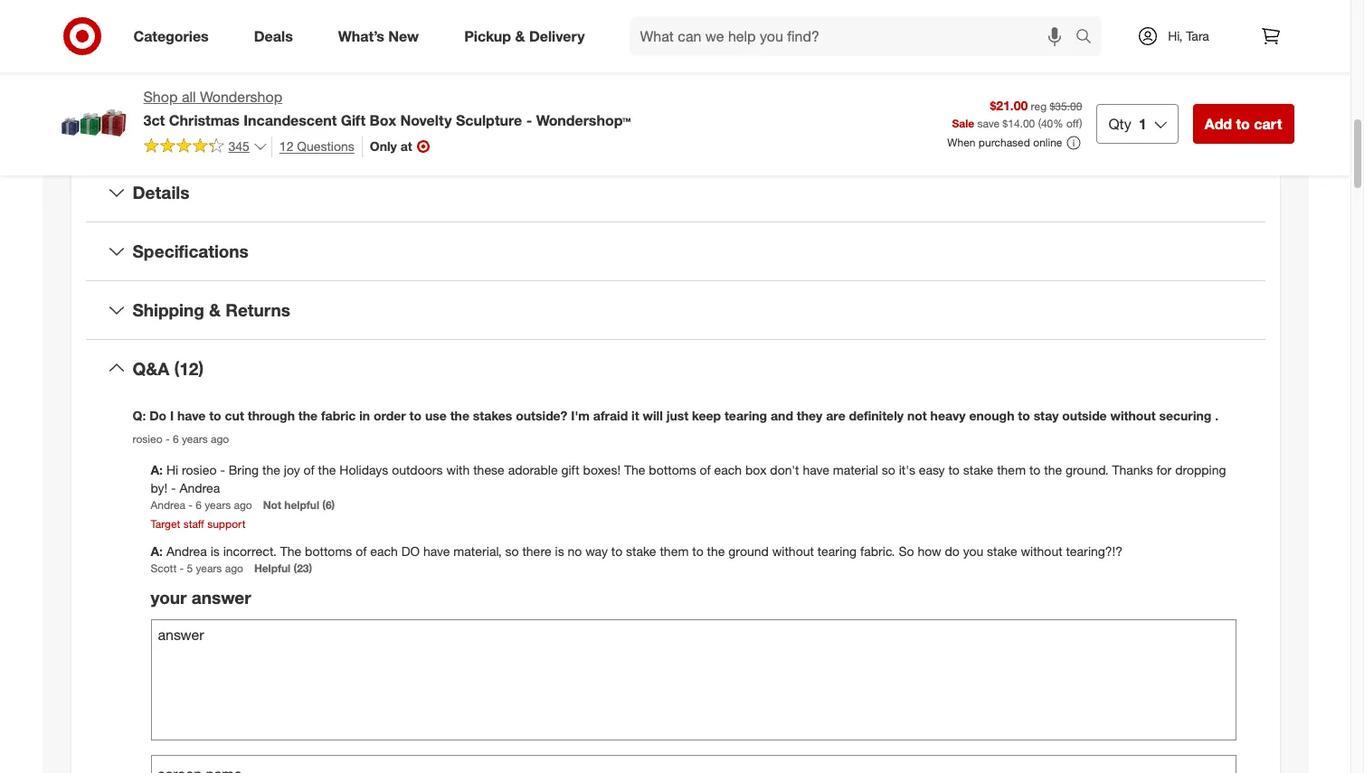 Task type: describe. For each thing, give the bounding box(es) containing it.
adorable
[[508, 462, 558, 478]]

thanks
[[1112, 462, 1153, 478]]

gift
[[561, 462, 580, 478]]

the left ground
[[707, 544, 725, 559]]

a: for a: andrea is incorrect. the bottoms of each do have material, so there is no way to stake them to the ground without tearing fabric. so how do you stake without tearing?!?
[[151, 544, 163, 559]]

3ct
[[143, 111, 165, 129]]

to left use
[[410, 408, 422, 424]]

target
[[151, 518, 180, 531]]

have inside hi rosieo - bring the joy of the holidays outdoors with these adorable gift boxes! the bottoms of each box don't have material so it's easy to stake them to the ground. thanks for dropping by! - andrea
[[803, 462, 830, 478]]

so
[[899, 544, 914, 559]]

no
[[568, 544, 582, 559]]

deals
[[254, 27, 293, 45]]

support
[[207, 518, 246, 531]]

$21.00
[[990, 98, 1028, 113]]

with
[[446, 462, 470, 478]]

staff
[[183, 518, 204, 531]]

helpful
[[284, 499, 319, 512]]

a: andrea is incorrect. the bottoms of each do have material, so there is no way to stake them to the ground without tearing fabric. so how do you stake without tearing?!?
[[151, 544, 1123, 559]]

of for with
[[304, 462, 315, 478]]

material
[[833, 462, 879, 478]]

& for pickup
[[515, 27, 525, 45]]

search
[[1067, 29, 1111, 47]]

so inside hi rosieo - bring the joy of the holidays outdoors with these adorable gift boxes! the bottoms of each box don't have material so it's easy to stake them to the ground. thanks for dropping by! - andrea
[[882, 462, 896, 478]]

your
[[151, 588, 187, 608]]

1 vertical spatial them
[[660, 544, 689, 559]]

to left ground
[[692, 544, 704, 559]]

2 vertical spatial have
[[423, 544, 450, 559]]

345 link
[[143, 136, 268, 159]]

off
[[1067, 117, 1080, 131]]

there
[[522, 544, 552, 559]]

when
[[948, 136, 976, 150]]

0 horizontal spatial so
[[505, 544, 519, 559]]

the inside hi rosieo - bring the joy of the holidays outdoors with these adorable gift boxes! the bottoms of each box don't have material so it's easy to stake them to the ground. thanks for dropping by! - andrea
[[624, 462, 646, 478]]

boxes!
[[583, 462, 621, 478]]

box
[[370, 111, 396, 129]]

2 is from the left
[[555, 544, 564, 559]]

qty
[[1109, 115, 1132, 133]]

material,
[[454, 544, 502, 559]]

joy
[[284, 462, 300, 478]]

shop all wondershop 3ct christmas incandescent gift box novelty sculpture - wondershop™
[[143, 88, 631, 129]]

andrea - 6 years ago
[[151, 499, 252, 512]]

keep
[[692, 408, 721, 424]]

details button
[[86, 164, 1265, 222]]

about
[[600, 109, 660, 134]]

categories
[[133, 27, 209, 45]]

the left ground.
[[1044, 462, 1062, 478]]

it's
[[899, 462, 916, 478]]

6 inside q: do i have to cut through the fabric in order to use the stakes outside? i'm afraid it will just keep tearing and they are definitely not heavy enough to stay outside without securing . rosieo - 6 years ago
[[173, 432, 179, 446]]

0 horizontal spatial bottoms
[[305, 544, 352, 559]]

securing
[[1159, 408, 1212, 424]]

it
[[632, 408, 639, 424]]

answer
[[192, 588, 251, 608]]

they
[[797, 408, 823, 424]]

about this item
[[600, 109, 751, 134]]

wondershop™
[[536, 111, 631, 129]]

to right easy
[[949, 462, 960, 478]]

returns
[[226, 299, 290, 320]]

2 horizontal spatial of
[[700, 462, 711, 478]]

gift
[[341, 111, 366, 129]]

pickup
[[464, 27, 511, 45]]

in
[[359, 408, 370, 424]]

a: for a:
[[151, 462, 166, 478]]

40
[[1041, 117, 1053, 131]]

years for 5
[[196, 562, 222, 576]]

rosieo inside hi rosieo - bring the joy of the holidays outdoors with these adorable gift boxes! the bottoms of each box don't have material so it's easy to stake them to the ground. thanks for dropping by! - andrea
[[182, 462, 217, 478]]

the right use
[[450, 408, 470, 424]]

0 horizontal spatial without
[[772, 544, 814, 559]]

1 vertical spatial andrea
[[151, 499, 185, 512]]

helpful
[[254, 562, 291, 576]]

this
[[665, 109, 702, 134]]

at
[[401, 139, 412, 154]]

and
[[771, 408, 794, 424]]

(
[[1038, 117, 1041, 131]]

questions
[[297, 138, 354, 154]]

are
[[826, 408, 846, 424]]

ago for andrea - 6 years ago
[[234, 499, 252, 512]]

scott - 5 years ago
[[151, 562, 243, 576]]

stake right you
[[987, 544, 1018, 559]]

(12)
[[174, 358, 204, 379]]

all
[[182, 88, 196, 106]]

fabric.
[[860, 544, 895, 559]]

years inside q: do i have to cut through the fabric in order to use the stakes outside? i'm afraid it will just keep tearing and they are definitely not heavy enough to stay outside without securing . rosieo - 6 years ago
[[182, 432, 208, 446]]

ago for scott - 5 years ago
[[225, 562, 243, 576]]

without inside q: do i have to cut through the fabric in order to use the stakes outside? i'm afraid it will just keep tearing and they are definitely not heavy enough to stay outside without securing . rosieo - 6 years ago
[[1111, 408, 1156, 424]]

to inside button
[[1236, 115, 1250, 133]]

categories link
[[118, 16, 231, 56]]

stakes
[[473, 408, 512, 424]]

i
[[170, 408, 174, 424]]

how
[[918, 544, 942, 559]]

stay
[[1034, 408, 1059, 424]]

q: do i have to cut through the fabric in order to use the stakes outside? i'm afraid it will just keep tearing and they are definitely not heavy enough to stay outside without securing . rosieo - 6 years ago
[[133, 408, 1219, 446]]

(23)
[[294, 562, 312, 576]]

what's
[[338, 27, 384, 45]]

cut
[[225, 408, 244, 424]]

fabric
[[321, 408, 356, 424]]

the left fabric
[[298, 408, 318, 424]]

ground.
[[1066, 462, 1109, 478]]

years for 6
[[205, 499, 231, 512]]

new
[[388, 27, 419, 45]]

(6)
[[322, 499, 335, 512]]

target staff support
[[151, 518, 246, 531]]

1 vertical spatial the
[[280, 544, 301, 559]]

tearing?!?
[[1066, 544, 1123, 559]]

shipping & returns
[[133, 299, 290, 320]]

to left stay on the bottom right of page
[[1018, 408, 1030, 424]]

afraid
[[593, 408, 628, 424]]

will
[[643, 408, 663, 424]]



Task type: locate. For each thing, give the bounding box(es) containing it.
the up helpful (23) on the bottom left of page
[[280, 544, 301, 559]]

1 horizontal spatial so
[[882, 462, 896, 478]]

without left tearing?!?
[[1021, 544, 1063, 559]]

just
[[667, 408, 689, 424]]

have right the do
[[423, 544, 450, 559]]

each inside hi rosieo - bring the joy of the holidays outdoors with these adorable gift boxes! the bottoms of each box don't have material so it's easy to stake them to the ground. thanks for dropping by! - andrea
[[714, 462, 742, 478]]

hi
[[166, 462, 178, 478]]

scott
[[151, 562, 177, 576]]

a: up scott
[[151, 544, 163, 559]]

bottoms up (23)
[[305, 544, 352, 559]]

do
[[945, 544, 960, 559]]

heavy
[[931, 408, 966, 424]]

enough
[[969, 408, 1015, 424]]

delivery
[[529, 27, 585, 45]]

q:
[[133, 408, 146, 424]]

0 horizontal spatial the
[[280, 544, 301, 559]]

ago
[[211, 432, 229, 446], [234, 499, 252, 512], [225, 562, 243, 576]]

2 vertical spatial years
[[196, 562, 222, 576]]

1 vertical spatial a:
[[151, 544, 163, 559]]

only
[[370, 139, 397, 154]]

0 horizontal spatial them
[[660, 544, 689, 559]]

1 vertical spatial have
[[803, 462, 830, 478]]

outdoors
[[392, 462, 443, 478]]

1 vertical spatial tearing
[[818, 544, 857, 559]]

0 vertical spatial each
[[714, 462, 742, 478]]

0 vertical spatial tearing
[[725, 408, 767, 424]]

1 a: from the top
[[151, 462, 166, 478]]

$
[[1003, 117, 1008, 131]]

them down hi rosieo - bring the joy of the holidays outdoors with these adorable gift boxes! the bottoms of each box don't have material so it's easy to stake them to the ground. thanks for dropping by! - andrea
[[660, 544, 689, 559]]

ground
[[729, 544, 769, 559]]

through
[[248, 408, 295, 424]]

q&a (12)
[[133, 358, 204, 379]]

& left returns
[[209, 299, 221, 320]]

not
[[263, 499, 281, 512]]

stake inside hi rosieo - bring the joy of the holidays outdoors with these adorable gift boxes! the bottoms of each box don't have material so it's easy to stake them to the ground. thanks for dropping by! - andrea
[[963, 462, 994, 478]]

1 vertical spatial ago
[[234, 499, 252, 512]]

so
[[882, 462, 896, 478], [505, 544, 519, 559]]

use
[[425, 408, 447, 424]]

helpful (23)
[[254, 562, 312, 576]]

rosieo down 'q:'
[[133, 432, 162, 446]]

1 vertical spatial so
[[505, 544, 519, 559]]

without
[[1111, 408, 1156, 424], [772, 544, 814, 559], [1021, 544, 1063, 559]]

1 horizontal spatial bottoms
[[649, 462, 696, 478]]

hi,
[[1168, 28, 1183, 43]]

rosieo inside q: do i have to cut through the fabric in order to use the stakes outside? i'm afraid it will just keep tearing and they are definitely not heavy enough to stay outside without securing . rosieo - 6 years ago
[[133, 432, 162, 446]]

a: up by!
[[151, 462, 166, 478]]

0 vertical spatial so
[[882, 462, 896, 478]]

image of 3ct christmas incandescent gift box novelty sculpture - wondershop™ image
[[57, 87, 129, 159]]

holidays
[[340, 462, 388, 478]]

is left no
[[555, 544, 564, 559]]

6 down i on the left of page
[[173, 432, 179, 446]]

0 horizontal spatial have
[[177, 408, 206, 424]]

andrea up the target at the left bottom
[[151, 499, 185, 512]]

- right sculpture
[[526, 111, 532, 129]]

0 vertical spatial andrea
[[179, 480, 220, 496]]

online
[[1034, 136, 1063, 150]]

0 horizontal spatial &
[[209, 299, 221, 320]]

reg
[[1031, 100, 1047, 113]]

the
[[298, 408, 318, 424], [450, 408, 470, 424], [262, 462, 280, 478], [318, 462, 336, 478], [1044, 462, 1062, 478], [707, 544, 725, 559]]

tearing inside q: do i have to cut through the fabric in order to use the stakes outside? i'm afraid it will just keep tearing and they are definitely not heavy enough to stay outside without securing . rosieo - 6 years ago
[[725, 408, 767, 424]]

so left it's
[[882, 462, 896, 478]]

andrea inside hi rosieo - bring the joy of the holidays outdoors with these adorable gift boxes! the bottoms of each box don't have material so it's easy to stake them to the ground. thanks for dropping by! - andrea
[[179, 480, 220, 496]]

& for shipping
[[209, 299, 221, 320]]

1 vertical spatial each
[[370, 544, 398, 559]]

& inside dropdown button
[[209, 299, 221, 320]]

sponsored
[[1241, 33, 1294, 47]]

andrea up 5
[[166, 544, 207, 559]]

tearing left the fabric.
[[818, 544, 857, 559]]

not
[[907, 408, 927, 424]]

the left joy
[[262, 462, 280, 478]]

what's new
[[338, 27, 419, 45]]

0 vertical spatial ago
[[211, 432, 229, 446]]

without right outside
[[1111, 408, 1156, 424]]

5
[[187, 562, 193, 576]]

0 vertical spatial rosieo
[[133, 432, 162, 446]]

0 horizontal spatial tearing
[[725, 408, 767, 424]]

of for material,
[[356, 544, 367, 559]]

1 horizontal spatial of
[[356, 544, 367, 559]]

christmas
[[169, 111, 240, 129]]

1
[[1139, 115, 1147, 133]]

add to cart
[[1205, 115, 1283, 133]]

ago inside q: do i have to cut through the fabric in order to use the stakes outside? i'm afraid it will just keep tearing and they are definitely not heavy enough to stay outside without securing . rosieo - 6 years ago
[[211, 432, 229, 446]]

)
[[1080, 117, 1083, 131]]

What can we help you find? suggestions appear below search field
[[629, 16, 1080, 56]]

is
[[211, 544, 220, 559], [555, 544, 564, 559]]

each
[[714, 462, 742, 478], [370, 544, 398, 559]]

ago down cut
[[211, 432, 229, 446]]

1 vertical spatial bottoms
[[305, 544, 352, 559]]

them inside hi rosieo - bring the joy of the holidays outdoors with these adorable gift boxes! the bottoms of each box don't have material so it's easy to stake them to the ground. thanks for dropping by! - andrea
[[997, 462, 1026, 478]]

incorrect.
[[223, 544, 277, 559]]

is up scott - 5 years ago
[[211, 544, 220, 559]]

$35.00
[[1050, 100, 1083, 113]]

1 horizontal spatial rosieo
[[182, 462, 217, 478]]

tara
[[1186, 28, 1210, 43]]

0 vertical spatial &
[[515, 27, 525, 45]]

1 vertical spatial 6
[[196, 499, 202, 512]]

2 horizontal spatial have
[[803, 462, 830, 478]]

1 horizontal spatial have
[[423, 544, 450, 559]]

2 horizontal spatial without
[[1111, 408, 1156, 424]]

shop
[[143, 88, 178, 106]]

the right the boxes! on the left of page
[[624, 462, 646, 478]]

of left box
[[700, 462, 711, 478]]

pickup & delivery
[[464, 27, 585, 45]]

12 questions link
[[271, 136, 354, 157]]

1 is from the left
[[211, 544, 220, 559]]

outside?
[[516, 408, 568, 424]]

bottoms down q: do i have to cut through the fabric in order to use the stakes outside? i'm afraid it will just keep tearing and they are definitely not heavy enough to stay outside without securing . rosieo - 6 years ago
[[649, 462, 696, 478]]

0 horizontal spatial of
[[304, 462, 315, 478]]

to right add
[[1236, 115, 1250, 133]]

specifications button
[[86, 223, 1265, 280]]

ago up "support"
[[234, 499, 252, 512]]

- up staff on the bottom left of page
[[188, 499, 193, 512]]

1 horizontal spatial &
[[515, 27, 525, 45]]

1 horizontal spatial without
[[1021, 544, 1063, 559]]

ago down incorrect.
[[225, 562, 243, 576]]

None text field
[[151, 620, 1236, 741], [151, 756, 1236, 774], [151, 620, 1236, 741], [151, 756, 1236, 774]]

box
[[745, 462, 767, 478]]

1 horizontal spatial tearing
[[818, 544, 857, 559]]

0 vertical spatial have
[[177, 408, 206, 424]]

when purchased online
[[948, 136, 1063, 150]]

each left the do
[[370, 544, 398, 559]]

andrea up andrea - 6 years ago
[[179, 480, 220, 496]]

- right by!
[[171, 480, 176, 496]]

0 vertical spatial 6
[[173, 432, 179, 446]]

have right i on the left of page
[[177, 408, 206, 424]]

sculpture
[[456, 111, 522, 129]]

shipping & returns button
[[86, 281, 1265, 339]]

1 horizontal spatial them
[[997, 462, 1026, 478]]

- inside 'shop all wondershop 3ct christmas incandescent gift box novelty sculpture - wondershop™'
[[526, 111, 532, 129]]

1 horizontal spatial each
[[714, 462, 742, 478]]

1 horizontal spatial is
[[555, 544, 564, 559]]

to left cut
[[209, 408, 221, 424]]

1 vertical spatial years
[[205, 499, 231, 512]]

12 questions
[[279, 138, 354, 154]]

-
[[526, 111, 532, 129], [165, 432, 170, 446], [220, 462, 225, 478], [171, 480, 176, 496], [188, 499, 193, 512], [180, 562, 184, 576]]

1 horizontal spatial 6
[[196, 499, 202, 512]]

0 horizontal spatial rosieo
[[133, 432, 162, 446]]

years
[[182, 432, 208, 446], [205, 499, 231, 512], [196, 562, 222, 576]]

2 vertical spatial andrea
[[166, 544, 207, 559]]

- left 5
[[180, 562, 184, 576]]

%
[[1053, 117, 1064, 131]]

the right joy
[[318, 462, 336, 478]]

12
[[279, 138, 294, 154]]

1 vertical spatial &
[[209, 299, 221, 320]]

of right joy
[[304, 462, 315, 478]]

0 vertical spatial the
[[624, 462, 646, 478]]

0 vertical spatial bottoms
[[649, 462, 696, 478]]

stake right way
[[626, 544, 657, 559]]

6 up the target staff support
[[196, 499, 202, 512]]

them down enough
[[997, 462, 1026, 478]]

0 horizontal spatial each
[[370, 544, 398, 559]]

outside
[[1063, 408, 1107, 424]]

0 horizontal spatial 6
[[173, 432, 179, 446]]

0 vertical spatial years
[[182, 432, 208, 446]]

each left box
[[714, 462, 742, 478]]

without right ground
[[772, 544, 814, 559]]

& right pickup
[[515, 27, 525, 45]]

do
[[149, 408, 167, 424]]

2 a: from the top
[[151, 544, 163, 559]]

cart
[[1254, 115, 1283, 133]]

rosieo
[[133, 432, 162, 446], [182, 462, 217, 478]]

only at
[[370, 139, 412, 154]]

1 horizontal spatial the
[[624, 462, 646, 478]]

your answer
[[151, 588, 251, 608]]

- left bring
[[220, 462, 225, 478]]

0 vertical spatial a:
[[151, 462, 166, 478]]

have right don't
[[803, 462, 830, 478]]

bottoms
[[649, 462, 696, 478], [305, 544, 352, 559]]

14.00
[[1008, 117, 1035, 131]]

order
[[374, 408, 406, 424]]

- inside q: do i have to cut through the fabric in order to use the stakes outside? i'm afraid it will just keep tearing and they are definitely not heavy enough to stay outside without securing . rosieo - 6 years ago
[[165, 432, 170, 446]]

bring
[[229, 462, 259, 478]]

tearing left and
[[725, 408, 767, 424]]

&
[[515, 27, 525, 45], [209, 299, 221, 320]]

to left ground.
[[1030, 462, 1041, 478]]

deals link
[[239, 16, 316, 56]]

stake right easy
[[963, 462, 994, 478]]

novelty
[[400, 111, 452, 129]]

so left there
[[505, 544, 519, 559]]

1 vertical spatial rosieo
[[182, 462, 217, 478]]

rosieo right hi
[[182, 462, 217, 478]]

0 vertical spatial them
[[997, 462, 1026, 478]]

to right way
[[611, 544, 623, 559]]

way
[[586, 544, 608, 559]]

to
[[1236, 115, 1250, 133], [209, 408, 221, 424], [410, 408, 422, 424], [1018, 408, 1030, 424], [949, 462, 960, 478], [1030, 462, 1041, 478], [611, 544, 623, 559], [692, 544, 704, 559]]

0 horizontal spatial is
[[211, 544, 220, 559]]

2 vertical spatial ago
[[225, 562, 243, 576]]

.
[[1215, 408, 1219, 424]]

have inside q: do i have to cut through the fabric in order to use the stakes outside? i'm afraid it will just keep tearing and they are definitely not heavy enough to stay outside without securing . rosieo - 6 years ago
[[177, 408, 206, 424]]

of left the do
[[356, 544, 367, 559]]

- down do
[[165, 432, 170, 446]]

bottoms inside hi rosieo - bring the joy of the holidays outdoors with these adorable gift boxes! the bottoms of each box don't have material so it's easy to stake them to the ground. thanks for dropping by! - andrea
[[649, 462, 696, 478]]



Task type: vqa. For each thing, say whether or not it's contained in the screenshot.
the of
yes



